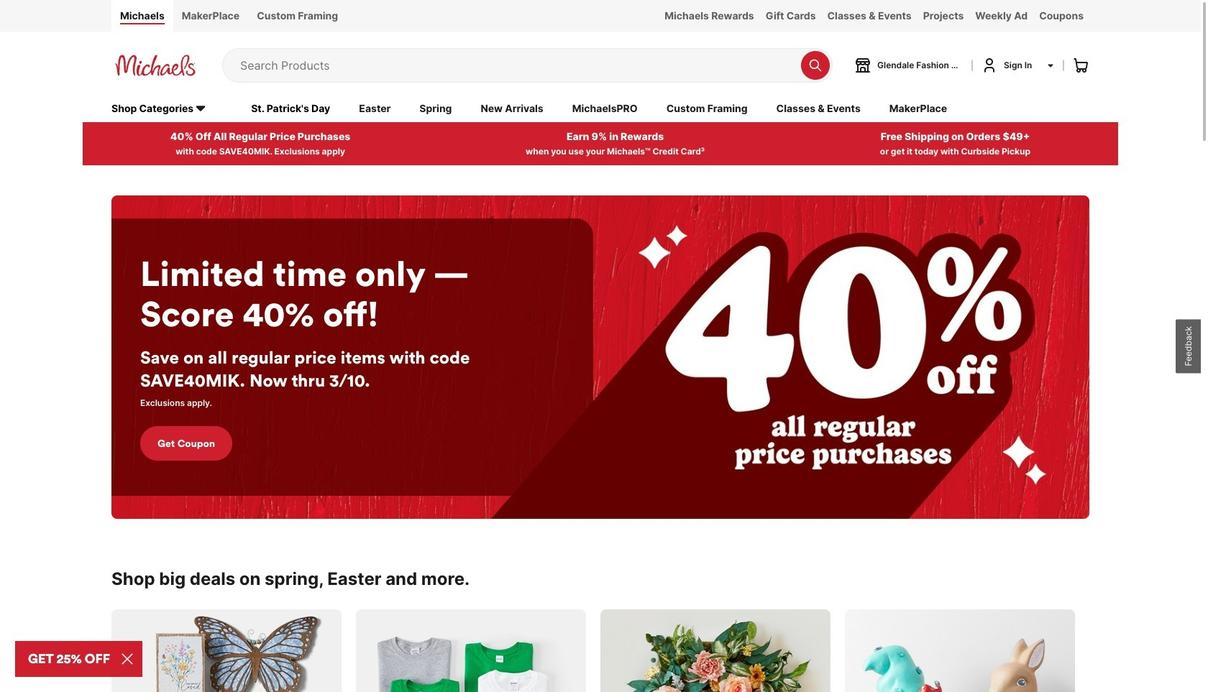Task type: vqa. For each thing, say whether or not it's contained in the screenshot.
the yellow, white and pink Easter décor on purple shelving image
no



Task type: describe. For each thing, give the bounding box(es) containing it.
40% off all regular price purchases image
[[112, 196, 1090, 519]]

green wreath with pink and yellow flowers image
[[601, 610, 831, 693]]



Task type: locate. For each thing, give the bounding box(es) containing it.
gnome and rabbit ceramic paintable crafts image
[[846, 610, 1076, 693]]

grey, white and green folded t-shirts image
[[356, 610, 586, 693]]

butterfly and floral décor accents on open shelves image
[[112, 610, 342, 693]]

Search Input field
[[240, 49, 794, 82]]

search button image
[[809, 58, 823, 73]]



